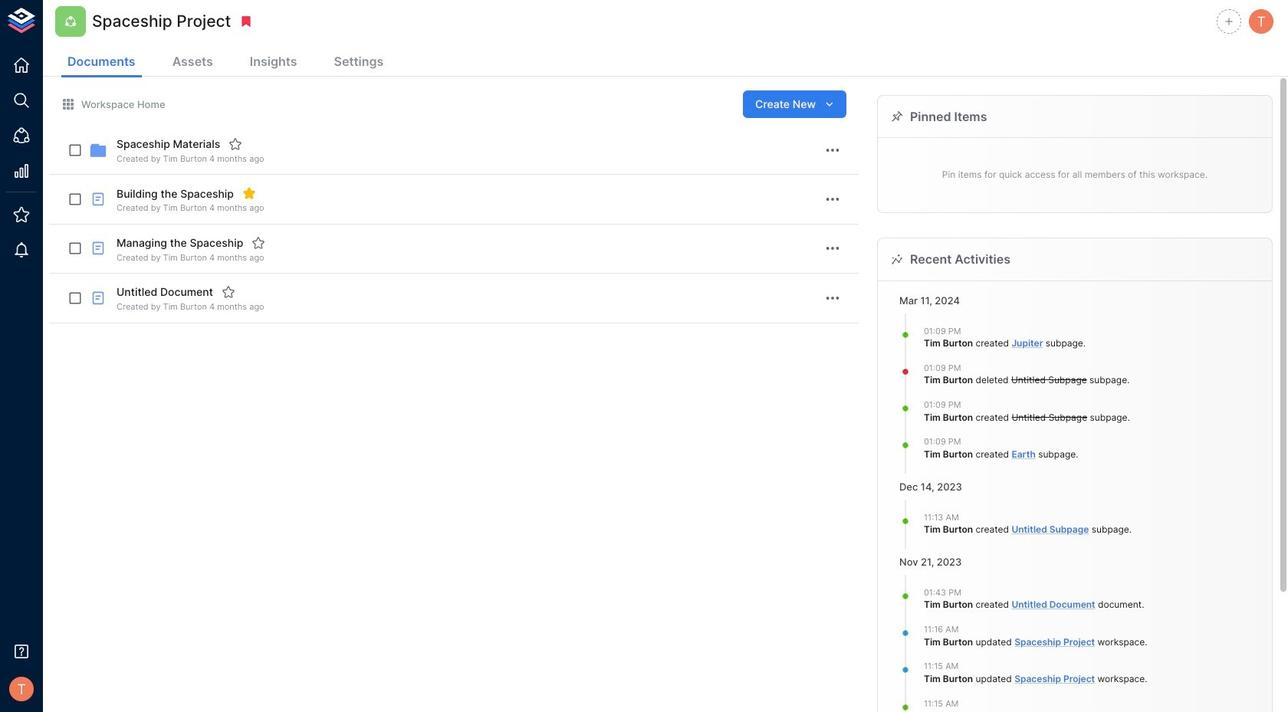Task type: locate. For each thing, give the bounding box(es) containing it.
0 horizontal spatial favorite image
[[229, 137, 243, 151]]

favorite image
[[222, 285, 235, 299]]

0 vertical spatial favorite image
[[229, 137, 243, 151]]

favorite image down the remove favorite image
[[252, 236, 266, 250]]

favorite image
[[229, 137, 243, 151], [252, 236, 266, 250]]

1 vertical spatial favorite image
[[252, 236, 266, 250]]

remove bookmark image
[[240, 15, 253, 28]]

remove favorite image
[[242, 187, 256, 200]]

favorite image up the remove favorite image
[[229, 137, 243, 151]]



Task type: vqa. For each thing, say whether or not it's contained in the screenshot.
left your
no



Task type: describe. For each thing, give the bounding box(es) containing it.
1 horizontal spatial favorite image
[[252, 236, 266, 250]]



